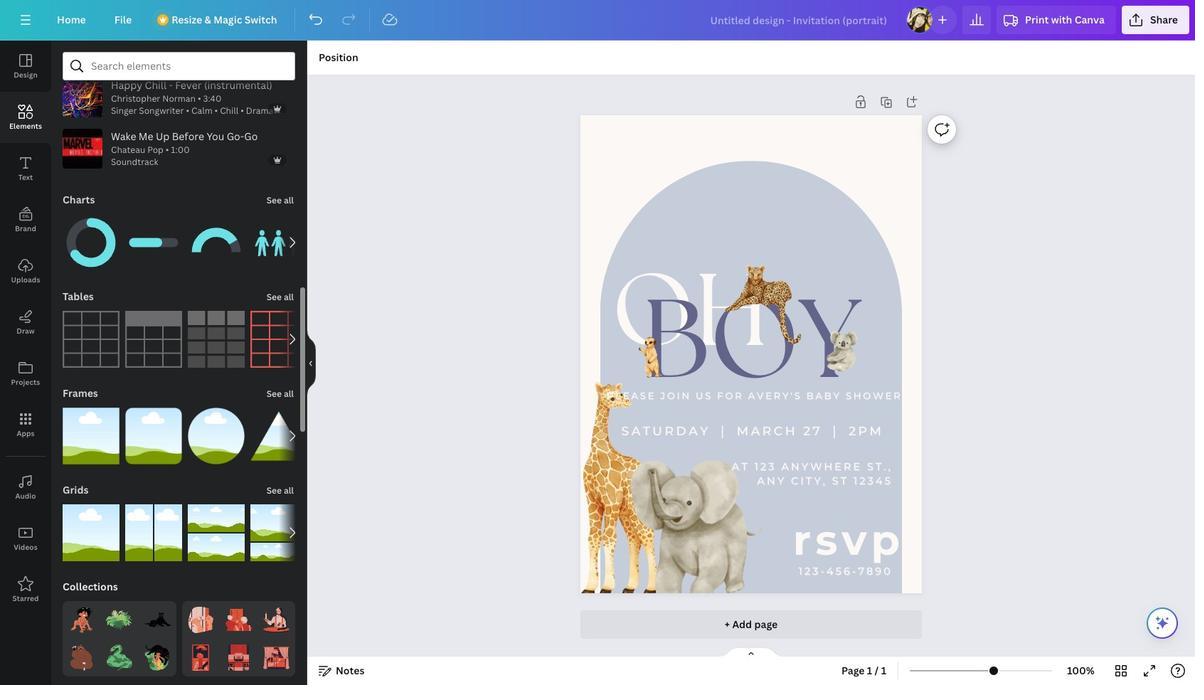 Task type: vqa. For each thing, say whether or not it's contained in the screenshot.
"DRONE PHOTOGRAPHY. THIS INCLUDES GUIDELINES FOR OBTAINING THE PROPER CERTIFICATION TO USE A DRONE FOR COMMERCIAL PURPOSES. ADDITIONALLY, MAKE SURE THAT THE DRONE PHOTOGRAPHER YOU HIRE IS A LICENSED DRONE PILOT AND THAT THEY ARE FOLLOWING YOUR LOCAL LAWS." in the bottom of the page
no



Task type: describe. For each thing, give the bounding box(es) containing it.
print with canva
[[1025, 13, 1105, 26]]

projects
[[11, 377, 40, 387]]

home
[[57, 13, 86, 26]]

baby
[[806, 390, 841, 401]]

7890
[[858, 565, 893, 578]]

all for tables
[[284, 291, 294, 303]]

see all for grids
[[267, 484, 294, 497]]

baloo image
[[68, 645, 95, 671]]

123-
[[798, 565, 826, 578]]

elements
[[9, 121, 42, 131]]

please join us for avery's baby shower
[[607, 390, 902, 401]]

wake me up before you go-go
[[111, 129, 258, 143]]

100% button
[[1058, 659, 1104, 682]]

soundtrack
[[111, 156, 158, 168]]

canva
[[1075, 13, 1105, 26]]

123
[[754, 460, 776, 473]]

27
[[803, 423, 822, 438]]

go-
[[227, 129, 244, 143]]

2 add this table to the canvas image from the left
[[125, 311, 182, 368]]

before
[[172, 129, 204, 143]]

see all for tables
[[267, 291, 294, 303]]

chill
[[145, 78, 166, 92]]

audio button
[[0, 462, 51, 513]]

shower
[[846, 390, 902, 401]]

+
[[725, 617, 730, 631]]

123-456-7890
[[798, 565, 893, 578]]

page
[[754, 617, 778, 631]]

join
[[660, 390, 691, 401]]

&
[[204, 13, 211, 26]]

bagheera image
[[144, 607, 170, 633]]

uploads
[[11, 275, 40, 285]]

starred button
[[0, 564, 51, 615]]

boy
[[642, 277, 860, 402]]

st
[[832, 475, 849, 487]]

videos button
[[0, 513, 51, 564]]

singer songwriter, calm, chill, dramatic, exciting, happy, inspiring, love, quirky, sad, sexy, 220 seconds element
[[111, 93, 284, 117]]

finding the monkey paw image
[[263, 607, 290, 633]]

magic
[[213, 13, 242, 26]]

christopher norman • 3:40
[[111, 93, 221, 105]]

brand button
[[0, 194, 51, 245]]

2pm
[[849, 423, 884, 438]]

text button
[[0, 143, 51, 194]]

print with canva button
[[997, 6, 1116, 34]]

3 add this table to the canvas image from the left
[[188, 311, 245, 368]]

square frame image
[[63, 408, 120, 465]]

all for frames
[[284, 388, 294, 400]]

projects button
[[0, 348, 51, 399]]

file button
[[103, 6, 143, 34]]

resize
[[172, 13, 202, 26]]

see all button for charts
[[265, 186, 295, 214]]

meeting bagheera image
[[144, 645, 170, 671]]

design
[[14, 70, 38, 80]]

• for norman
[[198, 93, 201, 105]]

christopher
[[111, 93, 160, 105]]

at
[[732, 460, 750, 473]]

3:40
[[203, 93, 221, 105]]

switch
[[245, 13, 277, 26]]

fever
[[175, 78, 202, 92]]

apps button
[[0, 399, 51, 450]]

text
[[18, 172, 33, 182]]

tables
[[63, 290, 94, 303]]

uploads button
[[0, 245, 51, 297]]

456-
[[826, 565, 858, 578]]

side panel tab list
[[0, 41, 51, 615]]

st.,
[[867, 460, 893, 473]]

anywhere
[[781, 460, 862, 473]]

canva assistant image
[[1154, 615, 1171, 632]]

2 │ from the left
[[828, 423, 843, 438]]

hide image
[[307, 329, 316, 397]]

all for grids
[[284, 484, 294, 497]]

see all for frames
[[267, 388, 294, 400]]

main menu bar
[[0, 0, 1195, 41]]

wake
[[111, 129, 136, 143]]

elements button
[[0, 92, 51, 143]]

frames button
[[61, 379, 99, 408]]

exotic artifacts image
[[225, 645, 252, 671]]

collections
[[63, 580, 118, 593]]

100%
[[1067, 664, 1095, 677]]

circle frame image
[[188, 408, 245, 465]]

Design title text field
[[699, 6, 900, 34]]

see for charts
[[267, 194, 282, 206]]

oh
[[612, 253, 769, 368]]



Task type: locate. For each thing, give the bounding box(es) containing it.
2 all from the top
[[284, 291, 294, 303]]

0 horizontal spatial •
[[166, 144, 169, 156]]

home link
[[46, 6, 97, 34]]

you
[[207, 129, 224, 143]]

1 horizontal spatial •
[[198, 93, 201, 105]]

• right pop
[[166, 144, 169, 156]]

│ down for
[[716, 423, 731, 438]]

(instrumental)
[[204, 78, 272, 92]]

soundtrack, 60 seconds element
[[111, 144, 190, 169]]

videos
[[14, 542, 38, 552]]

position
[[319, 51, 358, 64]]

see all
[[267, 194, 294, 206], [267, 291, 294, 303], [267, 388, 294, 400], [267, 484, 294, 497]]

notes
[[336, 664, 365, 677]]

Search elements search field
[[91, 53, 267, 80]]

4 all from the top
[[284, 484, 294, 497]]

kaa image
[[106, 645, 133, 671]]

see all for charts
[[267, 194, 294, 206]]

1 │ from the left
[[716, 423, 731, 438]]

for
[[717, 390, 744, 401]]

see all button for frames
[[265, 379, 295, 408]]

any
[[757, 475, 786, 487]]

1 see from the top
[[267, 194, 282, 206]]

with
[[1051, 13, 1072, 26]]

chateau pop • 1:00 soundtrack
[[111, 144, 190, 168]]

1 all from the top
[[284, 194, 294, 206]]

group
[[63, 206, 120, 271], [125, 214, 182, 271], [188, 214, 245, 271], [250, 214, 307, 271], [63, 399, 120, 465], [125, 399, 182, 465], [188, 399, 245, 465], [250, 408, 307, 465]]

print
[[1025, 13, 1049, 26]]

page
[[842, 664, 865, 677]]

rounded square frame image
[[125, 408, 182, 465]]

resize & magic switch
[[172, 13, 277, 26]]

saturday
[[621, 423, 710, 438]]

1 vertical spatial •
[[166, 144, 169, 156]]

see for frames
[[267, 388, 282, 400]]

audio
[[15, 491, 36, 501]]

+ add page
[[725, 617, 778, 631]]

add
[[732, 617, 752, 631]]

happy chill - fever (instrumental)
[[111, 78, 272, 92]]

3 see all button from the top
[[265, 379, 295, 408]]

see for tables
[[267, 291, 282, 303]]

resize & magic switch button
[[149, 6, 289, 34]]

jungle foliage image
[[106, 607, 133, 633]]

saturday │ march 27 │ 2pm
[[621, 423, 884, 438]]

0 horizontal spatial │
[[716, 423, 731, 438]]

mysterious man image
[[187, 645, 214, 671]]

notes button
[[313, 659, 370, 682]]

1 left /
[[867, 664, 872, 677]]

happy
[[111, 78, 142, 92]]

2 see all button from the top
[[265, 282, 295, 311]]

us
[[696, 390, 713, 401]]

all for charts
[[284, 194, 294, 206]]

charts
[[63, 193, 95, 206]]

frosted window image
[[263, 645, 290, 671]]

triangle up frame image
[[250, 408, 307, 465]]

3 all from the top
[[284, 388, 294, 400]]

see
[[267, 194, 282, 206], [267, 291, 282, 303], [267, 388, 282, 400], [267, 484, 282, 497]]

see all button for tables
[[265, 282, 295, 311]]

12345
[[853, 475, 893, 487]]

mowgli image
[[68, 607, 95, 633]]

4 add this table to the canvas image from the left
[[250, 311, 307, 368]]

• inside chateau pop • 1:00 soundtrack
[[166, 144, 169, 156]]

1 1 from the left
[[867, 664, 872, 677]]

1 horizontal spatial │
[[828, 423, 843, 438]]

draw button
[[0, 297, 51, 348]]

show pages image
[[717, 647, 785, 658]]

starred
[[12, 593, 39, 603]]

at 123 anywhere st., any city, st 12345
[[732, 460, 893, 487]]

norman
[[162, 93, 196, 105]]

strong knocks on the door image
[[225, 607, 252, 633]]

pop
[[147, 144, 163, 156]]

/
[[875, 664, 879, 677]]

1:00
[[171, 144, 190, 156]]

rsvp
[[793, 514, 904, 565]]

draw
[[17, 326, 35, 336]]

4 see from the top
[[267, 484, 282, 497]]

add this table to the canvas image
[[63, 311, 120, 368], [125, 311, 182, 368], [188, 311, 245, 368], [250, 311, 307, 368]]

see for grids
[[267, 484, 282, 497]]

2 see from the top
[[267, 291, 282, 303]]

1 add this table to the canvas image from the left
[[63, 311, 120, 368]]

+ add page button
[[580, 610, 922, 639]]

2 see all from the top
[[267, 291, 294, 303]]

1 horizontal spatial 1
[[881, 664, 886, 677]]

charts button
[[61, 186, 96, 214]]

grids button
[[61, 476, 90, 504]]

• left 3:40
[[198, 93, 201, 105]]

apps
[[17, 428, 35, 438]]

position button
[[313, 46, 364, 69]]

• for pop
[[166, 144, 169, 156]]

go
[[244, 129, 258, 143]]

up
[[156, 129, 169, 143]]

│ right 27
[[828, 423, 843, 438]]

file
[[114, 13, 132, 26]]

1 right /
[[881, 664, 886, 677]]

4 see all from the top
[[267, 484, 294, 497]]

share
[[1150, 13, 1178, 26]]

0 horizontal spatial 1
[[867, 664, 872, 677]]

tables button
[[61, 282, 95, 311]]

• inside singer songwriter, calm, chill, dramatic, exciting, happy, inspiring, love, quirky, sad, sexy, 220 seconds element
[[198, 93, 201, 105]]

1 see all from the top
[[267, 194, 294, 206]]

frames
[[63, 386, 98, 400]]

design button
[[0, 41, 51, 92]]

please
[[607, 390, 656, 401]]

1 see all button from the top
[[265, 186, 295, 214]]

•
[[198, 93, 201, 105], [166, 144, 169, 156]]

march
[[737, 423, 797, 438]]

│
[[716, 423, 731, 438], [828, 423, 843, 438]]

see all button for grids
[[265, 476, 295, 504]]

city,
[[791, 475, 827, 487]]

-
[[169, 78, 173, 92]]

3 see all from the top
[[267, 388, 294, 400]]

2 1 from the left
[[881, 664, 886, 677]]

chateau
[[111, 144, 145, 156]]

share button
[[1122, 6, 1189, 34]]

4 see all button from the top
[[265, 476, 295, 504]]

me
[[139, 129, 153, 143]]

0 vertical spatial •
[[198, 93, 201, 105]]

avery's
[[748, 390, 802, 401]]

3 see from the top
[[267, 388, 282, 400]]

knocking on door image
[[187, 607, 214, 633]]



